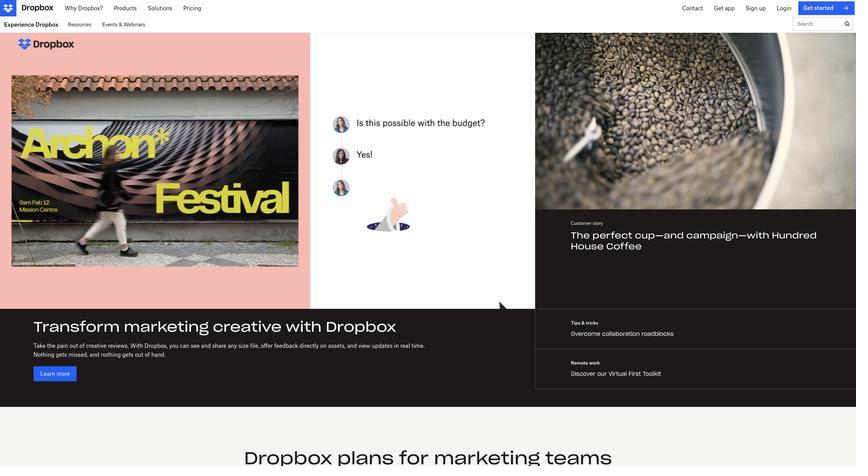 Task type: describe. For each thing, give the bounding box(es) containing it.
tips & tricks
[[571, 321, 599, 326]]

any
[[228, 343, 237, 350]]

products
[[112, 5, 135, 12]]

coffee beans roast in a machine image
[[535, 33, 857, 210]]

file,
[[250, 343, 260, 350]]

hundred
[[772, 230, 817, 241]]

feedback
[[275, 343, 298, 350]]

app
[[758, 5, 768, 12]]

can
[[180, 343, 189, 350]]

search
[[798, 21, 814, 27]]

sign
[[779, 5, 791, 12]]

directly
[[300, 343, 319, 350]]

with
[[130, 343, 143, 350]]

missed,
[[68, 352, 88, 358]]

1 gets from the left
[[56, 352, 67, 358]]

1 vertical spatial of
[[145, 352, 150, 358]]

transform marketing creative with dropbox
[[33, 319, 397, 336]]

events & webinars link
[[102, 16, 145, 32]]

house
[[571, 241, 604, 252]]

search image
[[845, 22, 850, 26]]

work
[[589, 361, 600, 366]]

learn more link
[[33, 366, 77, 382]]

& for webinars
[[119, 22, 122, 27]]

started
[[821, 5, 839, 12]]

why
[[63, 5, 75, 12]]

get app
[[747, 5, 768, 12]]

nothing
[[101, 352, 121, 358]]

resources link
[[68, 16, 91, 32]]

experience
[[4, 21, 34, 28]]

pain
[[57, 343, 68, 350]]

overcome
[[571, 331, 601, 338]]

1 horizontal spatial and
[[201, 343, 211, 350]]

0 vertical spatial in
[[793, 5, 797, 12]]

creative inside take the pain out of creative reviews. with dropbox, you can see and share any size file, offer feedback directly on assets, and view updates in real time. nothing gets missed, and nothing gets out of hand.
[[86, 343, 106, 350]]

0 horizontal spatial and
[[90, 352, 99, 358]]

experience dropbox link
[[0, 16, 63, 32]]

story
[[593, 220, 604, 226]]

1 vertical spatial dropbox
[[326, 319, 397, 336]]

resources
[[68, 22, 91, 27]]

pricing link
[[176, 0, 205, 16]]

0 vertical spatial creative
[[213, 319, 282, 336]]

you
[[169, 343, 179, 350]]

take
[[33, 343, 46, 350]]

experience dropbox
[[4, 21, 58, 28]]

collaboration
[[603, 331, 640, 338]]

remote
[[571, 361, 588, 366]]

events
[[102, 22, 118, 27]]

virtual
[[609, 371, 627, 378]]

transform
[[33, 319, 120, 336]]

0 vertical spatial of
[[80, 343, 85, 350]]

discover our virtual first toolkit
[[571, 371, 662, 378]]

0 vertical spatial dropbox
[[36, 21, 58, 28]]

products button
[[106, 0, 140, 16]]

first
[[629, 371, 641, 378]]

sign in link
[[779, 1, 797, 15]]

updates
[[372, 343, 393, 350]]

webinars
[[124, 22, 145, 27]]

get for get started
[[810, 5, 819, 12]]

sign in
[[779, 5, 797, 12]]

get for get app
[[747, 5, 757, 12]]



Task type: vqa. For each thing, say whether or not it's contained in the screenshot.
What is Dropbox? LINK
no



Task type: locate. For each thing, give the bounding box(es) containing it.
the perfect cup—and campaign—with hundred house coffee
[[571, 230, 817, 252]]

& inside 'link'
[[119, 22, 122, 27]]

dropbox
[[36, 21, 58, 28], [326, 319, 397, 336]]

dropbox,
[[145, 343, 168, 350]]

0 horizontal spatial of
[[80, 343, 85, 350]]

creative up nothing
[[86, 343, 106, 350]]

0 horizontal spatial out
[[70, 343, 78, 350]]

1 horizontal spatial out
[[135, 352, 143, 358]]

customer
[[571, 220, 592, 226]]

dropbox up view
[[326, 319, 397, 336]]

1 vertical spatial out
[[135, 352, 143, 358]]

more
[[57, 371, 70, 377]]

get app button
[[742, 0, 774, 16]]

in inside take the pain out of creative reviews. with dropbox, you can see and share any size file, offer feedback directly on assets, and view updates in real time. nothing gets missed, and nothing gets out of hand.
[[394, 343, 399, 350]]

reviews.
[[108, 343, 129, 350]]

get left started
[[810, 5, 819, 12]]

customer story
[[571, 220, 604, 226]]

gets down pain
[[56, 352, 67, 358]]

& right 'events'
[[119, 22, 122, 27]]

hand.
[[151, 352, 166, 358]]

tricks
[[586, 321, 599, 326]]

0 horizontal spatial get
[[747, 5, 757, 12]]

creative up size at the left
[[213, 319, 282, 336]]

out down the with on the bottom of page
[[135, 352, 143, 358]]

get
[[747, 5, 757, 12], [810, 5, 819, 12]]

the
[[47, 343, 55, 350]]

solutions button
[[140, 0, 176, 16]]

roadblocks
[[642, 331, 674, 338]]

contact button
[[710, 0, 742, 16]]

get started link
[[804, 1, 855, 15]]

creative
[[213, 319, 282, 336], [86, 343, 106, 350]]

gets down the with on the bottom of page
[[122, 352, 134, 358]]

campaign—with
[[687, 230, 770, 241]]

learn more
[[40, 371, 70, 377]]

pricing
[[181, 5, 199, 12]]

and right 'see' in the bottom left of the page
[[201, 343, 211, 350]]

1 get from the left
[[747, 5, 757, 12]]

our
[[598, 371, 607, 378]]

2 get from the left
[[810, 5, 819, 12]]

1 horizontal spatial creative
[[213, 319, 282, 336]]

None search field
[[794, 17, 842, 34]]

the
[[571, 230, 590, 241]]

1 horizontal spatial gets
[[122, 352, 134, 358]]

learn
[[40, 371, 55, 377]]

take the pain out of creative reviews. with dropbox, you can see and share any size file, offer feedback directly on assets, and view updates in real time. nothing gets missed, and nothing gets out of hand.
[[33, 343, 425, 358]]

of up missed,
[[80, 343, 85, 350]]

nothing
[[33, 352, 54, 358]]

overcome collaboration roadblocks
[[571, 331, 674, 338]]

get inside get started link
[[810, 5, 819, 12]]

time.
[[412, 343, 425, 350]]

0 horizontal spatial creative
[[86, 343, 106, 350]]

events & webinars
[[102, 22, 145, 27]]

gets
[[56, 352, 67, 358], [122, 352, 134, 358]]

0 vertical spatial out
[[70, 343, 78, 350]]

remote work
[[571, 361, 600, 366]]

out up missed,
[[70, 343, 78, 350]]

contact
[[716, 5, 736, 12]]

solutions
[[146, 5, 170, 12]]

get left app
[[747, 5, 757, 12]]

0 horizontal spatial dropbox
[[36, 21, 58, 28]]

discover
[[571, 371, 596, 378]]

offer
[[261, 343, 273, 350]]

1 horizontal spatial in
[[793, 5, 797, 12]]

in
[[793, 5, 797, 12], [394, 343, 399, 350]]

1 horizontal spatial of
[[145, 352, 150, 358]]

real
[[401, 343, 410, 350]]

toolkit
[[643, 371, 662, 378]]

in right "sign"
[[793, 5, 797, 12]]

&
[[119, 22, 122, 27], [582, 321, 585, 326]]

in left real
[[394, 343, 399, 350]]

get started
[[810, 5, 839, 12]]

dropbox right experience
[[36, 21, 58, 28]]

0 horizontal spatial in
[[394, 343, 399, 350]]

1 horizontal spatial &
[[582, 321, 585, 326]]

coffee
[[607, 241, 642, 252]]

and right missed,
[[90, 352, 99, 358]]

1 vertical spatial creative
[[86, 343, 106, 350]]

and left view
[[347, 343, 357, 350]]

0 horizontal spatial gets
[[56, 352, 67, 358]]

2 gets from the left
[[122, 352, 134, 358]]

view
[[359, 343, 371, 350]]

1 vertical spatial in
[[394, 343, 399, 350]]

of
[[80, 343, 85, 350], [145, 352, 150, 358]]

why dropbox?
[[63, 5, 101, 12]]

& right tips
[[582, 321, 585, 326]]

on
[[320, 343, 327, 350]]

tips
[[571, 321, 581, 326]]

1 horizontal spatial dropbox
[[326, 319, 397, 336]]

why dropbox? button
[[57, 0, 106, 16]]

marketing
[[124, 319, 209, 336]]

out
[[70, 343, 78, 350], [135, 352, 143, 358]]

cup—and
[[635, 230, 684, 241]]

1 vertical spatial &
[[582, 321, 585, 326]]

perfect
[[593, 230, 633, 241]]

of left hand.
[[145, 352, 150, 358]]

0 vertical spatial &
[[119, 22, 122, 27]]

& for tricks
[[582, 321, 585, 326]]

see
[[191, 343, 200, 350]]

2 horizontal spatial and
[[347, 343, 357, 350]]

get inside get app button
[[747, 5, 757, 12]]

size
[[239, 343, 249, 350]]

with
[[286, 319, 322, 336]]

0 horizontal spatial &
[[119, 22, 122, 27]]

dropbox?
[[76, 5, 101, 12]]

1 horizontal spatial get
[[810, 5, 819, 12]]

assets,
[[328, 343, 346, 350]]

share
[[212, 343, 227, 350]]

and
[[201, 343, 211, 350], [347, 343, 357, 350], [90, 352, 99, 358]]



